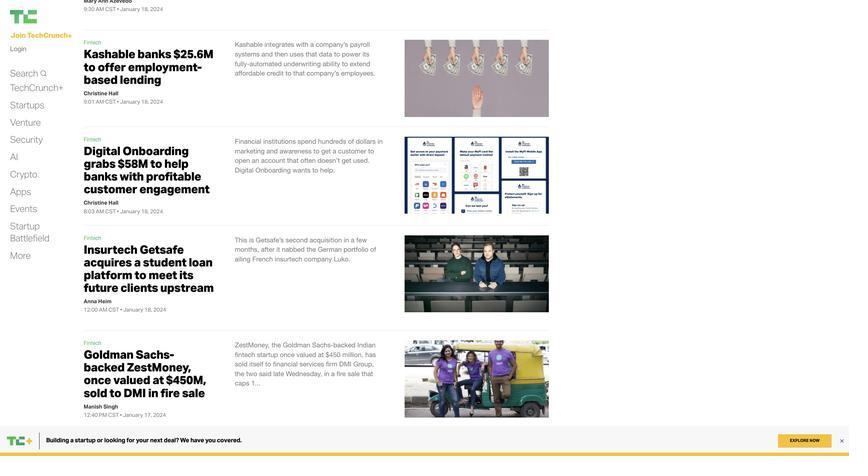 Task type: locate. For each thing, give the bounding box(es) containing it.
search
[[10, 67, 38, 79]]

2 hall from the top
[[109, 200, 119, 206]]

cst right 8:03
[[105, 208, 116, 215]]

cst down singh
[[108, 412, 119, 419]]

1 horizontal spatial zestmoney,
[[235, 342, 270, 349]]

0 vertical spatial of
[[348, 138, 354, 145]]

1 horizontal spatial get
[[342, 157, 352, 164]]

company's
[[316, 41, 348, 48], [307, 69, 339, 77]]

1 horizontal spatial goldman
[[283, 342, 310, 349]]

fintech kashable banks $25.6m to offer employment- based lending christine hall 9:01 am cst • january 18, 2024
[[84, 40, 213, 105]]

1 fintech link from the top
[[84, 40, 101, 46]]

digital inside fintech digital onboarding grabs $58m to help banks with profitable customer engagement christine hall 8:03 am cst • january 18, 2024
[[84, 144, 120, 158]]

the
[[307, 246, 316, 254], [272, 342, 281, 349], [235, 370, 244, 378]]

january inside fintech digital onboarding grabs $58m to help banks with profitable customer engagement christine hall 8:03 am cst • january 18, 2024
[[120, 208, 140, 215]]

0 horizontal spatial sale
[[182, 386, 205, 401]]

0 horizontal spatial sold
[[84, 386, 107, 401]]

automated
[[250, 60, 282, 68]]

0 horizontal spatial of
[[348, 138, 354, 145]]

9:01
[[84, 98, 95, 105]]

12:40
[[84, 412, 98, 419]]

customer inside fintech digital onboarding grabs $58m to help banks with profitable customer engagement christine hall 8:03 am cst • january 18, 2024
[[84, 182, 137, 197]]

events link
[[10, 203, 37, 215]]

2 fintech link from the top
[[84, 137, 101, 143]]

1 vertical spatial hall
[[109, 200, 119, 206]]

profitable
[[146, 169, 201, 184]]

institutions
[[263, 138, 296, 145]]

the up caps
[[235, 370, 244, 378]]

zestmoney, inside zestmoney, the goldman sachs-backed indian fintech startup once valued at $450 million, has sold itself to financial services firm dmi group, the two said late wednesday, in a fire sale that caps 1...
[[235, 342, 270, 349]]

startups link
[[10, 99, 44, 111]]

zestmoney, inside fintech goldman sachs- backed zestmoney, once valued at $450m, sold to dmi in fire sale manish singh 12:40 pm cst • january 17, 2024
[[127, 360, 191, 375]]

1 vertical spatial startup
[[343, 440, 364, 448]]

lending
[[120, 72, 161, 87]]

0 horizontal spatial get
[[321, 147, 331, 155]]

that inside zestmoney, the goldman sachs-backed indian fintech startup once valued at $450 million, has sold itself to financial services firm dmi group, the two said late wednesday, in a fire sale that caps 1...
[[362, 370, 373, 378]]

• inside fintech goldman sachs- backed zestmoney, once valued at $450m, sold to dmi in fire sale manish singh 12:40 pm cst • january 17, 2024
[[120, 412, 122, 419]]

to left meet
[[135, 268, 146, 283]]

0 horizontal spatial valued
[[113, 373, 150, 388]]

2 christine hall link from the top
[[84, 200, 119, 206]]

christine up 8:03
[[84, 200, 107, 206]]

am inside fintech digital onboarding grabs $58m to help banks with profitable customer engagement christine hall 8:03 am cst • january 18, 2024
[[96, 208, 104, 215]]

0 vertical spatial at
[[318, 351, 324, 359]]

0 horizontal spatial goldman
[[84, 348, 133, 362]]

0 vertical spatial get
[[321, 147, 331, 155]]

january inside fintech goldman sachs- backed zestmoney, once valued at $450m, sold to dmi in fire sale manish singh 12:40 pm cst • january 17, 2024
[[123, 412, 143, 419]]

1 vertical spatial at
[[153, 373, 164, 388]]

backed
[[334, 342, 356, 349], [84, 360, 125, 375]]

after
[[261, 246, 275, 254]]

insurtech
[[275, 255, 302, 263]]

1 vertical spatial its
[[179, 268, 193, 283]]

in down infrastructure on the left of page
[[326, 450, 332, 457]]

financial institutions spend hundreds of dollars in marketing and awareness to get a customer to open an account that often doesn't get used. digital onboarding wants to help.
[[235, 138, 383, 174]]

1...
[[251, 380, 261, 388]]

doesn't
[[318, 157, 340, 164]]

of inside this is getsafe's second acquisition in a few months, after it nabbed the german portfolio of ailing french insurtech company luko.
[[370, 246, 376, 254]]

a left few
[[351, 236, 355, 244]]

in up portfolio
[[344, 236, 349, 244]]

0 vertical spatial its
[[363, 50, 370, 58]]

financial
[[273, 361, 298, 368]]

once inside fintech goldman sachs- backed zestmoney, once valued at $450m, sold to dmi in fire sale manish singh 12:40 pm cst • january 17, 2024
[[84, 373, 111, 388]]

0 vertical spatial zestmoney,
[[235, 342, 270, 349]]

0 horizontal spatial customer
[[84, 182, 137, 197]]

open
[[235, 157, 250, 164]]

• right 8:03
[[117, 208, 119, 215]]

to down dollars
[[368, 147, 374, 155]]

apps link
[[10, 186, 31, 198]]

the up the company
[[307, 246, 316, 254]]

that down the group, at the left bottom of the page
[[362, 370, 373, 378]]

fintech inside fintech goldman sachs- backed zestmoney, once valued at $450m, sold to dmi in fire sale manish singh 12:40 pm cst • january 17, 2024
[[84, 341, 101, 347]]

a down firm
[[331, 370, 335, 378]]

banks
[[138, 47, 171, 61], [84, 169, 117, 184]]

customer
[[338, 147, 367, 155], [84, 182, 137, 197]]

am right 8:03
[[96, 208, 104, 215]]

company's down "ability"
[[307, 69, 339, 77]]

0 vertical spatial banks
[[138, 47, 171, 61]]

sold inside fintech goldman sachs- backed zestmoney, once valued at $450m, sold to dmi in fire sale manish singh 12:40 pm cst • january 17, 2024
[[84, 386, 107, 401]]

marketing
[[235, 147, 265, 155]]

1 vertical spatial banks
[[84, 169, 117, 184]]

0 vertical spatial hall
[[109, 90, 119, 97]]

venture
[[10, 116, 41, 128]]

christine hall link for hall
[[84, 90, 119, 97]]

manish
[[84, 404, 102, 410]]

company's up the data in the left of the page
[[316, 41, 348, 48]]

insurtech getsafe acquires a student loan platform to meet its future clients upstream link
[[84, 242, 214, 295]]

0 vertical spatial fire
[[337, 370, 346, 378]]

0 horizontal spatial banks
[[84, 169, 117, 184]]

affordable
[[235, 69, 265, 77]]

fintech digital onboarding grabs $58m to help banks with profitable customer engagement christine hall 8:03 am cst • january 18, 2024
[[84, 137, 210, 215]]

customer up used.
[[338, 147, 367, 155]]

2024 inside fintech kashable banks $25.6m to offer employment- based lending christine hall 9:01 am cst • january 18, 2024
[[150, 98, 163, 105]]

18, inside fintech kashable banks $25.6m to offer employment- based lending christine hall 9:01 am cst • january 18, 2024
[[141, 98, 149, 105]]

fintech link for digital onboarding grabs $58m to help banks with profitable customer engagement
[[84, 137, 101, 143]]

startup inside zestmoney, the goldman sachs-backed indian fintech startup once valued at $450 million, has sold itself to financial services firm dmi group, the two said late wednesday, in a fire sale that caps 1...
[[257, 351, 278, 359]]

am right '9:01'
[[96, 98, 104, 105]]

christine up '9:01'
[[84, 90, 107, 97]]

techcrunch link
[[10, 10, 77, 23]]

1 christine from the top
[[84, 90, 107, 97]]

0 horizontal spatial startup
[[257, 351, 278, 359]]

offer
[[98, 59, 126, 74]]

fintech inside fintech digital onboarding grabs $58m to help banks with profitable customer engagement christine hall 8:03 am cst • january 18, 2024
[[84, 137, 101, 143]]

in inside argentinian payments infrastructure startup pomelo has raised $40 million in a series b roun
[[326, 450, 332, 457]]

million,
[[343, 351, 364, 359]]

3 fintech from the top
[[84, 235, 101, 241]]

1 horizontal spatial banks
[[138, 47, 171, 61]]

0 vertical spatial customer
[[338, 147, 367, 155]]

fintech inside fintech insurtech getsafe acquires a student loan platform to meet its future clients upstream anna heim 12:00 am cst • january 18, 2024
[[84, 235, 101, 241]]

cst
[[105, 6, 116, 13], [105, 98, 116, 105], [105, 208, 116, 215], [109, 307, 119, 313], [108, 412, 119, 419]]

a up clients
[[134, 255, 141, 270]]

and inside "kashable integrates with a company's payroll systems and then uses that data to power its fully-automated underwriting ability to extend affordable credit to that company's employees."
[[262, 50, 273, 58]]

and up automated
[[262, 50, 273, 58]]

series
[[339, 450, 358, 457]]

• down based
[[117, 98, 119, 105]]

loan
[[189, 255, 213, 270]]

am down the 'heim' in the left bottom of the page
[[99, 307, 107, 313]]

1 horizontal spatial sachs-
[[312, 342, 334, 349]]

1 horizontal spatial at
[[318, 351, 324, 359]]

a down hundreds
[[333, 147, 336, 155]]

fintech link for kashable banks $25.6m to offer employment- based lending
[[84, 40, 101, 46]]

late
[[273, 370, 284, 378]]

dmi
[[339, 361, 352, 368], [124, 386, 146, 401]]

0 vertical spatial valued
[[297, 351, 316, 359]]

sold down fintech
[[235, 361, 248, 368]]

1 vertical spatial dmi
[[124, 386, 146, 401]]

0 horizontal spatial once
[[84, 373, 111, 388]]

sale inside fintech goldman sachs- backed zestmoney, once valued at $450m, sold to dmi in fire sale manish singh 12:40 pm cst • january 17, 2024
[[182, 386, 205, 401]]

goldman
[[283, 342, 310, 349], [84, 348, 133, 362]]

1 vertical spatial the
[[272, 342, 281, 349]]

once inside zestmoney, the goldman sachs-backed indian fintech startup once valued at $450 million, has sold itself to financial services firm dmi group, the two said late wednesday, in a fire sale that caps 1...
[[280, 351, 295, 359]]

hall
[[109, 90, 119, 97], [109, 200, 119, 206]]

1 vertical spatial get
[[342, 157, 352, 164]]

its right meet
[[179, 268, 193, 283]]

1 vertical spatial digital
[[235, 166, 254, 174]]

1 vertical spatial sale
[[182, 386, 205, 401]]

at left $450m,
[[153, 373, 164, 388]]

venture link
[[10, 116, 41, 128]]

login link
[[10, 43, 26, 55]]

its up extend
[[363, 50, 370, 58]]

its
[[363, 50, 370, 58], [179, 268, 193, 283]]

future
[[84, 281, 118, 295]]

0 horizontal spatial zestmoney,
[[127, 360, 191, 375]]

zestmoney, the goldman sachs-backed indian fintech startup once valued at $450 million, has sold itself to financial services firm dmi group, the two said late wednesday, in a fire sale that caps 1...
[[235, 342, 376, 388]]

security link
[[10, 134, 43, 146]]

1 horizontal spatial sold
[[235, 361, 248, 368]]

digital inside financial institutions spend hundreds of dollars in marketing and awareness to get a customer to open an account that often doesn't get used. digital onboarding wants to help.
[[235, 166, 254, 174]]

2024 inside fintech digital onboarding grabs $58m to help banks with profitable customer engagement christine hall 8:03 am cst • january 18, 2024
[[150, 208, 163, 215]]

that down the awareness
[[287, 157, 299, 164]]

1 horizontal spatial with
[[296, 41, 309, 48]]

german
[[318, 246, 342, 254]]

0 vertical spatial christine
[[84, 90, 107, 97]]

data
[[319, 50, 332, 58]]

0 horizontal spatial at
[[153, 373, 164, 388]]

fintech link for insurtech getsafe acquires a student loan platform to meet its future clients upstream
[[84, 235, 101, 241]]

of right portfolio
[[370, 246, 376, 254]]

0 horizontal spatial kashable
[[84, 47, 135, 61]]

1 horizontal spatial valued
[[297, 351, 316, 359]]

get left used.
[[342, 157, 352, 164]]

0 vertical spatial the
[[307, 246, 316, 254]]

cst right '9:01'
[[105, 98, 116, 105]]

in down firm
[[324, 370, 330, 378]]

0 horizontal spatial backed
[[84, 360, 125, 375]]

1 vertical spatial fire
[[161, 386, 180, 401]]

1 vertical spatial of
[[370, 246, 376, 254]]

a
[[310, 41, 314, 48], [333, 147, 336, 155], [351, 236, 355, 244], [134, 255, 141, 270], [331, 370, 335, 378], [334, 450, 337, 457]]

0 horizontal spatial sachs-
[[136, 348, 174, 362]]

of left dollars
[[348, 138, 354, 145]]

0 vertical spatial backed
[[334, 342, 356, 349]]

in up 17,
[[148, 386, 158, 401]]

anna
[[84, 298, 97, 305]]

1 vertical spatial valued
[[113, 373, 150, 388]]

1 horizontal spatial dmi
[[339, 361, 352, 368]]

customer down "grabs"
[[84, 182, 137, 197]]

cst inside fintech goldman sachs- backed zestmoney, once valued at $450m, sold to dmi in fire sale manish singh 12:40 pm cst • january 17, 2024
[[108, 412, 119, 419]]

sold up manish
[[84, 386, 107, 401]]

2024 inside fintech insurtech getsafe acquires a student loan platform to meet its future clients upstream anna heim 12:00 am cst • january 18, 2024
[[153, 307, 166, 313]]

1 horizontal spatial once
[[280, 351, 295, 359]]

systems
[[235, 50, 260, 58]]

at left $450 in the bottom of the page
[[318, 351, 324, 359]]

awareness
[[280, 147, 312, 155]]

0 vertical spatial sold
[[235, 361, 248, 368]]

that down underwriting
[[293, 69, 305, 77]]

acquires
[[84, 255, 132, 270]]

cst inside fintech insurtech getsafe acquires a student loan platform to meet its future clients upstream anna heim 12:00 am cst • january 18, 2024
[[109, 307, 119, 313]]

to left offer
[[84, 59, 96, 74]]

1 vertical spatial christine
[[84, 200, 107, 206]]

to up "ability"
[[334, 50, 340, 58]]

1 hall from the top
[[109, 90, 119, 97]]

1 horizontal spatial fire
[[337, 370, 346, 378]]

get up doesn't in the top of the page
[[321, 147, 331, 155]]

0 horizontal spatial the
[[235, 370, 244, 378]]

0 vertical spatial digital
[[84, 144, 120, 158]]

1 horizontal spatial customer
[[338, 147, 367, 155]]

to inside fintech goldman sachs- backed zestmoney, once valued at $450m, sold to dmi in fire sale manish singh 12:40 pm cst • january 17, 2024
[[110, 386, 121, 401]]

4 fintech from the top
[[84, 341, 101, 347]]

months,
[[235, 246, 259, 254]]

$25.6m
[[174, 47, 213, 61]]

onboarding up "profitable"
[[123, 144, 189, 158]]

goldman sachs-backed zestmoney, once valued at $450m, sold to dmi in fire sale image
[[405, 341, 549, 418]]

cst inside fintech kashable banks $25.6m to offer employment- based lending christine hall 9:01 am cst • january 18, 2024
[[105, 98, 116, 105]]

financial
[[235, 138, 262, 145]]

0 vertical spatial dmi
[[339, 361, 352, 368]]

1 horizontal spatial startup
[[343, 440, 364, 448]]

to up singh
[[110, 386, 121, 401]]

a left series
[[334, 450, 337, 457]]

digital
[[84, 144, 120, 158], [235, 166, 254, 174]]

to up said at the left of page
[[265, 361, 271, 368]]

2 christine from the top
[[84, 200, 107, 206]]

with
[[296, 41, 309, 48], [120, 169, 144, 184]]

dmi down million,
[[339, 361, 352, 368]]

2024
[[150, 6, 163, 13], [150, 98, 163, 105], [150, 208, 163, 215], [153, 307, 166, 313], [153, 412, 166, 419]]

sold
[[235, 361, 248, 368], [84, 386, 107, 401]]

2024 inside fintech goldman sachs- backed zestmoney, once valued at $450m, sold to dmi in fire sale manish singh 12:40 pm cst • january 17, 2024
[[153, 412, 166, 419]]

1 horizontal spatial of
[[370, 246, 376, 254]]

• down clients
[[120, 307, 122, 313]]

• right 'pm'
[[120, 412, 122, 419]]

1 vertical spatial backed
[[84, 360, 125, 375]]

1 christine hall link from the top
[[84, 90, 119, 97]]

0 horizontal spatial fire
[[161, 386, 180, 401]]

0 vertical spatial once
[[280, 351, 295, 359]]

0 horizontal spatial digital
[[84, 144, 120, 158]]

cst down the 'heim' in the left bottom of the page
[[109, 307, 119, 313]]

1 vertical spatial customer
[[84, 182, 137, 197]]

1 horizontal spatial backed
[[334, 342, 356, 349]]

banks inside fintech digital onboarding grabs $58m to help banks with profitable customer engagement christine hall 8:03 am cst • january 18, 2024
[[84, 169, 117, 184]]

to left help
[[150, 156, 162, 171]]

the up financial
[[272, 342, 281, 349]]

million
[[305, 450, 325, 457]]

hall inside fintech kashable banks $25.6m to offer employment- based lending christine hall 9:01 am cst • january 18, 2024
[[109, 90, 119, 97]]

fintech
[[84, 40, 101, 46], [84, 137, 101, 143], [84, 235, 101, 241], [84, 341, 101, 347], [84, 439, 101, 445]]

1 vertical spatial sold
[[84, 386, 107, 401]]

$450
[[326, 351, 341, 359]]

1 vertical spatial and
[[267, 147, 278, 155]]

to right credit
[[286, 69, 292, 77]]

3 fintech link from the top
[[84, 235, 101, 241]]

1 vertical spatial with
[[120, 169, 144, 184]]

at
[[318, 351, 324, 359], [153, 373, 164, 388]]

fire
[[337, 370, 346, 378], [161, 386, 180, 401]]

0 vertical spatial sale
[[348, 370, 360, 378]]

2 fintech from the top
[[84, 137, 101, 143]]

caps
[[235, 380, 250, 388]]

christine hall link down based
[[84, 90, 119, 97]]

0 vertical spatial christine hall link
[[84, 90, 119, 97]]

0 horizontal spatial its
[[179, 268, 193, 283]]

0 horizontal spatial onboarding
[[123, 144, 189, 158]]

onboarding down the 'account'
[[256, 166, 291, 174]]

0 vertical spatial and
[[262, 50, 273, 58]]

christine inside fintech digital onboarding grabs $58m to help banks with profitable customer engagement christine hall 8:03 am cst • january 18, 2024
[[84, 200, 107, 206]]

4 fintech link from the top
[[84, 341, 101, 347]]

1 horizontal spatial kashable
[[235, 41, 263, 48]]

once
[[280, 351, 295, 359], [84, 373, 111, 388]]

1 vertical spatial zestmoney,
[[127, 360, 191, 375]]

kashable up systems
[[235, 41, 263, 48]]

sachs-
[[312, 342, 334, 349], [136, 348, 174, 362]]

0 horizontal spatial dmi
[[124, 386, 146, 401]]

once up financial
[[280, 351, 295, 359]]

1 vertical spatial onboarding
[[256, 166, 291, 174]]

to inside fintech digital onboarding grabs $58m to help banks with profitable customer engagement christine hall 8:03 am cst • january 18, 2024
[[150, 156, 162, 171]]

0 vertical spatial with
[[296, 41, 309, 48]]

and up the 'account'
[[267, 147, 278, 155]]

fintech inside fintech kashable banks $25.6m to offer employment- based lending christine hall 9:01 am cst • january 18, 2024
[[84, 40, 101, 46]]

1 horizontal spatial sale
[[348, 370, 360, 378]]

2 horizontal spatial the
[[307, 246, 316, 254]]

backed inside zestmoney, the goldman sachs-backed indian fintech startup once valued at $450 million, has sold itself to financial services firm dmi group, the two said late wednesday, in a fire sale that caps 1...
[[334, 342, 356, 349]]

of
[[348, 138, 354, 145], [370, 246, 376, 254]]

1 fintech from the top
[[84, 40, 101, 46]]

fire inside fintech goldman sachs- backed zestmoney, once valued at $450m, sold to dmi in fire sale manish singh 12:40 pm cst • january 17, 2024
[[161, 386, 180, 401]]

and inside financial institutions spend hundreds of dollars in marketing and awareness to get a customer to open an account that often doesn't get used. digital onboarding wants to help.
[[267, 147, 278, 155]]

1 horizontal spatial the
[[272, 342, 281, 349]]

in right dollars
[[378, 138, 383, 145]]

fintech for digital onboarding grabs $58m to help banks with profitable customer engagement
[[84, 137, 101, 143]]

kashable up based
[[84, 47, 135, 61]]

startup battlefield
[[10, 220, 49, 244]]

am inside fintech insurtech getsafe acquires a student loan platform to meet its future clients upstream anna heim 12:00 am cst • january 18, 2024
[[99, 307, 107, 313]]

•
[[117, 6, 119, 13], [117, 98, 119, 105], [117, 208, 119, 215], [120, 307, 122, 313], [120, 412, 122, 419]]

kashable inside fintech kashable banks $25.6m to offer employment- based lending christine hall 9:01 am cst • january 18, 2024
[[84, 47, 135, 61]]

sale
[[348, 370, 360, 378], [182, 386, 205, 401]]

1 horizontal spatial digital
[[235, 166, 254, 174]]

help
[[164, 156, 189, 171]]

startup inside argentinian payments infrastructure startup pomelo has raised $40 million in a series b roun
[[343, 440, 364, 448]]

dmi up 17,
[[124, 386, 146, 401]]

dollars
[[356, 138, 376, 145]]

christine hall link up 8:03
[[84, 200, 119, 206]]

pomelo raises $40m to scale payments infra business in latam image
[[405, 440, 549, 457]]

1 horizontal spatial its
[[363, 50, 370, 58]]

1 horizontal spatial onboarding
[[256, 166, 291, 174]]

french
[[252, 255, 273, 263]]

valued inside zestmoney, the goldman sachs-backed indian fintech startup once valued at $450 million, has sold itself to financial services firm dmi group, the two said late wednesday, in a fire sale that caps 1...
[[297, 351, 316, 359]]

startup up series
[[343, 440, 364, 448]]

wants
[[293, 166, 311, 174]]

1 vertical spatial once
[[84, 373, 111, 388]]

0 horizontal spatial with
[[120, 169, 144, 184]]

to down power
[[342, 60, 348, 68]]

a up underwriting
[[310, 41, 314, 48]]

0 vertical spatial startup
[[257, 351, 278, 359]]

once up the manish singh link
[[84, 373, 111, 388]]

0 vertical spatial onboarding
[[123, 144, 189, 158]]

goldman inside fintech goldman sachs- backed zestmoney, once valued at $450m, sold to dmi in fire sale manish singh 12:40 pm cst • january 17, 2024
[[84, 348, 133, 362]]

startup up itself
[[257, 351, 278, 359]]

fintech insurtech getsafe acquires a student loan platform to meet its future clients upstream anna heim 12:00 am cst • january 18, 2024
[[84, 235, 214, 313]]

indian
[[358, 342, 376, 349]]

sold inside zestmoney, the goldman sachs-backed indian fintech startup once valued at $450 million, has sold itself to financial services firm dmi group, the two said late wednesday, in a fire sale that caps 1...
[[235, 361, 248, 368]]

• inside fintech insurtech getsafe acquires a student loan platform to meet its future clients upstream anna heim 12:00 am cst • january 18, 2024
[[120, 307, 122, 313]]

1 vertical spatial christine hall link
[[84, 200, 119, 206]]

am inside fintech kashable banks $25.6m to offer employment- based lending christine hall 9:01 am cst • january 18, 2024
[[96, 98, 104, 105]]



Task type: describe. For each thing, give the bounding box(es) containing it.
kashable inside "kashable integrates with a company's payroll systems and then uses that data to power its fully-automated underwriting ability to extend affordable credit to that company's employees."
[[235, 41, 263, 48]]

getsafe ceo christian wiens and deinestudienfinanzierung ceo bastian krautwald image
[[405, 236, 549, 313]]

upstream
[[160, 281, 214, 295]]

singh
[[103, 404, 118, 410]]

meet
[[149, 268, 177, 283]]

services
[[300, 361, 324, 368]]

payments
[[271, 440, 300, 448]]

january inside fintech kashable banks $25.6m to offer employment- based lending christine hall 9:01 am cst • january 18, 2024
[[120, 98, 140, 105]]

in inside zestmoney, the goldman sachs-backed indian fintech startup once valued at $450 million, has sold itself to financial services firm dmi group, the two said late wednesday, in a fire sale that caps 1...
[[324, 370, 330, 378]]

platform
[[84, 268, 132, 283]]

nabbed
[[282, 246, 305, 254]]

clients
[[121, 281, 158, 295]]

argentinian payments infrastructure startup pomelo has raised $40 million in a series b roun
[[235, 440, 383, 457]]

b
[[359, 450, 364, 457]]

a inside argentinian payments infrastructure startup pomelo has raised $40 million in a series b roun
[[334, 450, 337, 457]]

9:30
[[84, 6, 95, 13]]

infrastructure
[[302, 440, 341, 448]]

+
[[68, 31, 72, 40]]

5 fintech from the top
[[84, 439, 101, 445]]

a inside fintech insurtech getsafe acquires a student loan platform to meet its future clients upstream anna heim 12:00 am cst • january 18, 2024
[[134, 255, 141, 270]]

power
[[342, 50, 361, 58]]

anna heim link
[[84, 298, 112, 305]]

its inside "kashable integrates with a company's payroll systems and then uses that data to power its fully-automated underwriting ability to extend affordable credit to that company's employees."
[[363, 50, 370, 58]]

cst right '9:30'
[[105, 6, 116, 13]]

kashable integrates with a company's payroll systems and then uses that data to power its fully-automated underwriting ability to extend affordable credit to that company's employees.
[[235, 41, 376, 77]]

techcrunch image
[[10, 10, 37, 23]]

hundreds
[[318, 138, 346, 145]]

dmi inside zestmoney, the goldman sachs-backed indian fintech startup once valued at $450 million, has sold itself to financial services firm dmi group, the two said late wednesday, in a fire sale that caps 1...
[[339, 361, 352, 368]]

integrates
[[265, 41, 294, 48]]

with inside "kashable integrates with a company's payroll systems and then uses that data to power its fully-automated underwriting ability to extend affordable credit to that company's employees."
[[296, 41, 309, 48]]

help.
[[320, 166, 335, 174]]

search image
[[40, 70, 47, 77]]

to inside fintech kashable banks $25.6m to offer employment- based lending christine hall 9:01 am cst • january 18, 2024
[[84, 59, 96, 74]]

women-led funds, venture capital, startups image
[[405, 40, 549, 117]]

it
[[277, 246, 280, 254]]

fire inside zestmoney, the goldman sachs-backed indian fintech startup once valued at $450 million, has sold itself to financial services firm dmi group, the two said late wednesday, in a fire sale that caps 1...
[[337, 370, 346, 378]]

fintech for goldman sachs- backed zestmoney, once valued at $450m, sold to dmi in fire sale
[[84, 341, 101, 347]]

8:03
[[84, 208, 95, 215]]

luko.
[[334, 255, 351, 263]]

second
[[286, 236, 308, 244]]

that inside financial institutions spend hundreds of dollars in marketing and awareness to get a customer to open an account that often doesn't get used. digital onboarding wants to help.
[[287, 157, 299, 164]]

dmi inside fintech goldman sachs- backed zestmoney, once valued at $450m, sold to dmi in fire sale manish singh 12:40 pm cst • january 17, 2024
[[124, 386, 146, 401]]

startup battlefield link
[[10, 220, 49, 244]]

banks inside fintech kashable banks $25.6m to offer employment- based lending christine hall 9:01 am cst • january 18, 2024
[[138, 47, 171, 61]]

itself
[[250, 361, 264, 368]]

the inside this is getsafe's second acquisition in a few months, after it nabbed the german portfolio of ailing french insurtech company luko.
[[307, 246, 316, 254]]

sachs- inside fintech goldman sachs- backed zestmoney, once valued at $450m, sold to dmi in fire sale manish singh 12:40 pm cst • january 17, 2024
[[136, 348, 174, 362]]

startups
[[10, 99, 44, 111]]

crypto
[[10, 168, 37, 180]]

fully-
[[235, 60, 250, 68]]

1 vertical spatial company's
[[307, 69, 339, 77]]

hall inside fintech digital onboarding grabs $58m to help banks with profitable customer engagement christine hall 8:03 am cst • january 18, 2024
[[109, 200, 119, 206]]

to inside fintech insurtech getsafe acquires a student loan platform to meet its future clients upstream anna heim 12:00 am cst • january 18, 2024
[[135, 268, 146, 283]]

• inside fintech digital onboarding grabs $58m to help banks with profitable customer engagement christine hall 8:03 am cst • january 18, 2024
[[117, 208, 119, 215]]

login
[[10, 45, 26, 53]]

pm
[[99, 412, 107, 419]]

to inside zestmoney, the goldman sachs-backed indian fintech startup once valued at $450 million, has sold itself to financial services firm dmi group, the two said late wednesday, in a fire sale that caps 1...
[[265, 361, 271, 368]]

digital onboarding grabs $58m to help banks with profitable customer engagement link
[[84, 144, 210, 197]]

5 fintech link from the top
[[84, 439, 101, 445]]

this
[[235, 236, 247, 244]]

january inside fintech insurtech getsafe acquires a student loan platform to meet its future clients upstream anna heim 12:00 am cst • january 18, 2024
[[123, 307, 143, 313]]

this is getsafe's second acquisition in a few months, after it nabbed the german portfolio of ailing french insurtech company luko.
[[235, 236, 376, 263]]

security
[[10, 134, 43, 145]]

its inside fintech insurtech getsafe acquires a student loan platform to meet its future clients upstream anna heim 12:00 am cst • january 18, 2024
[[179, 268, 193, 283]]

apps
[[10, 186, 31, 197]]

backed inside fintech goldman sachs- backed zestmoney, once valued at $450m, sold to dmi in fire sale manish singh 12:40 pm cst • january 17, 2024
[[84, 360, 125, 375]]

kashable banks $25.6m to offer employment- based lending link
[[84, 47, 213, 87]]

to down often
[[313, 166, 318, 174]]

that up underwriting
[[306, 50, 317, 58]]

• inside fintech kashable banks $25.6m to offer employment- based lending christine hall 9:01 am cst • january 18, 2024
[[117, 98, 119, 105]]

18, inside fintech insurtech getsafe acquires a student loan platform to meet its future clients upstream anna heim 12:00 am cst • january 18, 2024
[[145, 307, 152, 313]]

• right '9:30'
[[117, 6, 119, 13]]

digital onboarding, bank customer engagement image
[[405, 137, 549, 214]]

ai link
[[10, 151, 18, 163]]

portfolio
[[344, 246, 369, 254]]

to up often
[[314, 147, 320, 155]]

goldman inside zestmoney, the goldman sachs-backed indian fintech startup once valued at $450 million, has sold itself to financial services firm dmi group, the two said late wednesday, in a fire sale that caps 1...
[[283, 342, 310, 349]]

spend
[[298, 138, 316, 145]]

getsafe's
[[256, 236, 284, 244]]

then
[[275, 50, 288, 58]]

0 vertical spatial company's
[[316, 41, 348, 48]]

9:30 am cst • january 18, 2024
[[84, 6, 163, 13]]

ailing
[[235, 255, 251, 263]]

few
[[357, 236, 367, 244]]

fintech goldman sachs- backed zestmoney, once valued at $450m, sold to dmi in fire sale manish singh 12:40 pm cst • january 17, 2024
[[84, 341, 206, 419]]

account
[[261, 157, 285, 164]]

battlefield
[[10, 232, 49, 244]]

of inside financial institutions spend hundreds of dollars in marketing and awareness to get a customer to open an account that often doesn't get used. digital onboarding wants to help.
[[348, 138, 354, 145]]

onboarding inside financial institutions spend hundreds of dollars in marketing and awareness to get a customer to open an account that often doesn't get used. digital onboarding wants to help.
[[256, 166, 291, 174]]

a inside zestmoney, the goldman sachs-backed indian fintech startup once valued at $450 million, has sold itself to financial services firm dmi group, the two said late wednesday, in a fire sale that caps 1...
[[331, 370, 335, 378]]

techcrunch+
[[10, 82, 64, 93]]

based
[[84, 72, 118, 87]]

with inside fintech digital onboarding grabs $58m to help banks with profitable customer engagement christine hall 8:03 am cst • january 18, 2024
[[120, 169, 144, 184]]

12:00
[[84, 307, 98, 313]]

onboarding inside fintech digital onboarding grabs $58m to help banks with profitable customer engagement christine hall 8:03 am cst • january 18, 2024
[[123, 144, 189, 158]]

credit
[[267, 69, 284, 77]]

in inside fintech goldman sachs- backed zestmoney, once valued at $450m, sold to dmi in fire sale manish singh 12:40 pm cst • january 17, 2024
[[148, 386, 158, 401]]

fintech for kashable banks $25.6m to offer employment- based lending
[[84, 40, 101, 46]]

customer inside financial institutions spend hundreds of dollars in marketing and awareness to get a customer to open an account that often doesn't get used. digital onboarding wants to help.
[[338, 147, 367, 155]]

techcrunch
[[27, 31, 68, 40]]

at inside zestmoney, the goldman sachs-backed indian fintech startup once valued at $450 million, has sold itself to financial services firm dmi group, the two said late wednesday, in a fire sale that caps 1...
[[318, 351, 324, 359]]

$450m,
[[166, 373, 206, 388]]

in inside this is getsafe's second acquisition in a few months, after it nabbed the german portfolio of ailing french insurtech company luko.
[[344, 236, 349, 244]]

am right '9:30'
[[96, 6, 104, 13]]

sale inside zestmoney, the goldman sachs-backed indian fintech startup once valued at $450 million, has sold itself to financial services firm dmi group, the two said late wednesday, in a fire sale that caps 1...
[[348, 370, 360, 378]]

engagement
[[139, 182, 210, 197]]

used.
[[353, 157, 370, 164]]

crypto link
[[10, 168, 37, 180]]

fintech for insurtech getsafe acquires a student loan platform to meet its future clients upstream
[[84, 235, 101, 241]]

group,
[[354, 361, 374, 368]]

18, inside fintech digital onboarding grabs $58m to help banks with profitable customer engagement christine hall 8:03 am cst • january 18, 2024
[[141, 208, 149, 215]]

cst inside fintech digital onboarding grabs $58m to help banks with profitable customer engagement christine hall 8:03 am cst • january 18, 2024
[[105, 208, 116, 215]]

an
[[252, 157, 259, 164]]

sachs- inside zestmoney, the goldman sachs-backed indian fintech startup once valued at $450 million, has sold itself to financial services firm dmi group, the two said late wednesday, in a fire sale that caps 1...
[[312, 342, 334, 349]]

join
[[11, 31, 26, 40]]

goldman sachs- backed zestmoney, once valued at $450m, sold to dmi in fire sale link
[[84, 348, 206, 401]]

christine hall link for customer
[[84, 200, 119, 206]]

events
[[10, 203, 37, 215]]

fintech link for goldman sachs- backed zestmoney, once valued at $450m, sold to dmi in fire sale
[[84, 341, 101, 347]]

techcrunch+ link
[[10, 82, 64, 94]]

uses
[[290, 50, 304, 58]]

two
[[246, 370, 257, 378]]

more
[[10, 250, 31, 261]]

at inside fintech goldman sachs- backed zestmoney, once valued at $450m, sold to dmi in fire sale manish singh 12:40 pm cst • january 17, 2024
[[153, 373, 164, 388]]

17,
[[144, 412, 152, 419]]

argentinian
[[235, 440, 269, 448]]

in inside financial institutions spend hundreds of dollars in marketing and awareness to get a customer to open an account that often doesn't get used. digital onboarding wants to help.
[[378, 138, 383, 145]]

heim
[[98, 298, 112, 305]]

a inside "kashable integrates with a company's payroll systems and then uses that data to power its fully-automated underwriting ability to extend affordable credit to that company's employees."
[[310, 41, 314, 48]]

2 vertical spatial the
[[235, 370, 244, 378]]

valued inside fintech goldman sachs- backed zestmoney, once valued at $450m, sold to dmi in fire sale manish singh 12:40 pm cst • january 17, 2024
[[113, 373, 150, 388]]

is
[[249, 236, 254, 244]]

christine inside fintech kashable banks $25.6m to offer employment- based lending christine hall 9:01 am cst • january 18, 2024
[[84, 90, 107, 97]]

student
[[143, 255, 187, 270]]

$58m
[[118, 156, 148, 171]]

a inside this is getsafe's second acquisition in a few months, after it nabbed the german portfolio of ailing french insurtech company luko.
[[351, 236, 355, 244]]

$40
[[292, 450, 303, 457]]

a inside financial institutions spend hundreds of dollars in marketing and awareness to get a customer to open an account that often doesn't get used. digital onboarding wants to help.
[[333, 147, 336, 155]]



Task type: vqa. For each thing, say whether or not it's contained in the screenshot.
the top valued
yes



